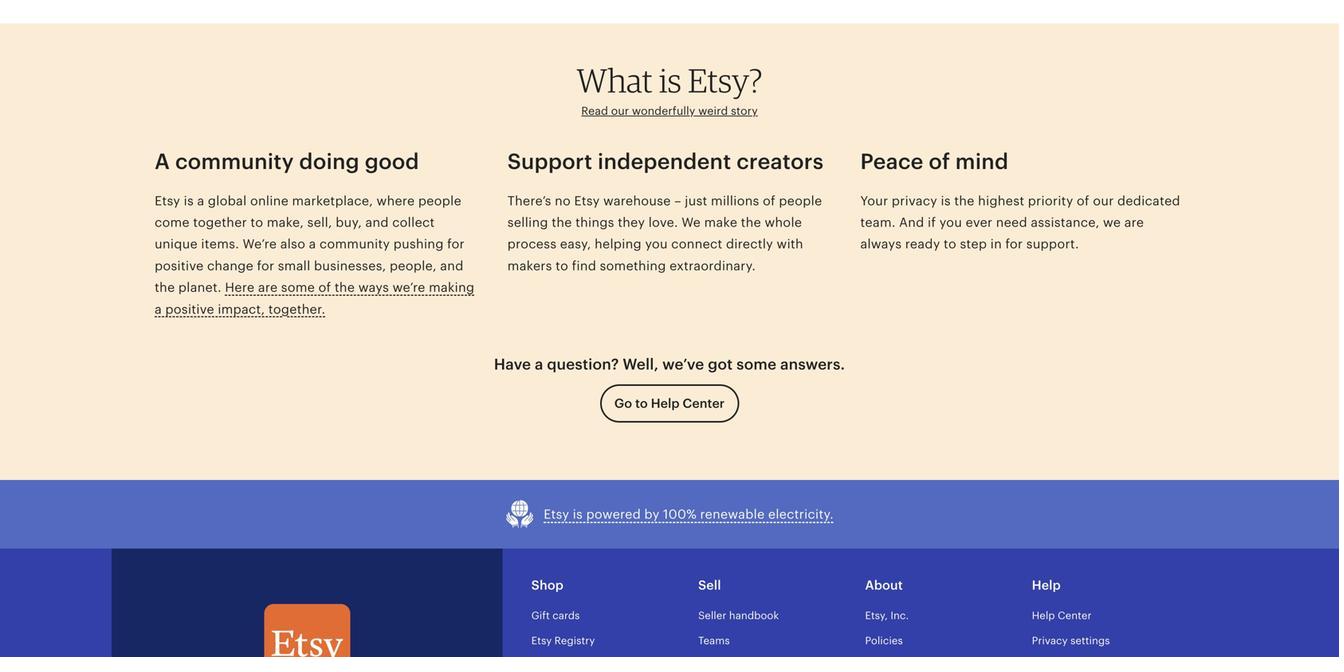 Task type: vqa. For each thing, say whether or not it's contained in the screenshot.
(4,230) link
no



Task type: locate. For each thing, give the bounding box(es) containing it.
is right privacy in the right of the page
[[941, 194, 951, 208]]

some right got at bottom right
[[737, 356, 777, 373]]

to
[[251, 215, 263, 230], [944, 237, 957, 251], [556, 259, 569, 273], [635, 396, 648, 411]]

0 horizontal spatial center
[[683, 396, 725, 411]]

is inside "button"
[[573, 507, 583, 521]]

privacy
[[892, 194, 938, 208]]

for for a community doing good
[[447, 237, 465, 251]]

1 vertical spatial community
[[320, 237, 390, 251]]

some up "together."
[[281, 280, 315, 295]]

ready
[[906, 237, 940, 251]]

1 vertical spatial you
[[645, 237, 668, 251]]

0 vertical spatial you
[[940, 215, 962, 230]]

the
[[955, 194, 975, 208], [552, 215, 572, 230], [741, 215, 761, 230], [155, 280, 175, 295], [335, 280, 355, 295]]

privacy settings link
[[1032, 635, 1110, 647]]

0 vertical spatial are
[[1125, 215, 1144, 230]]

0 vertical spatial center
[[683, 396, 725, 411]]

what
[[577, 60, 653, 100]]

make
[[704, 215, 738, 230]]

center inside go to help center link
[[683, 396, 725, 411]]

love.
[[649, 215, 678, 230]]

1 horizontal spatial community
[[320, 237, 390, 251]]

and right the buy,
[[365, 215, 389, 230]]

you inside your privacy is the highest priority of our dedicated team. and if you ever need assistance,             we are always ready to step in for support.
[[940, 215, 962, 230]]

0 horizontal spatial you
[[645, 237, 668, 251]]

to left step
[[944, 237, 957, 251]]

etsy inside etsy is a global online marketplace, where people come together to make, sell, buy, and collect unique items. we're also a community pushing for positive change for small businesses, people, and the planet.
[[155, 194, 180, 208]]

your
[[861, 194, 889, 208]]

1 vertical spatial help
[[1032, 578, 1061, 593]]

renewable
[[700, 507, 765, 521]]

there's no etsy warehouse – just millions of people selling the things they love. we make the             whole process easy, helping you connect directly with makers to find something extraordinary.
[[508, 194, 822, 273]]

a left global
[[197, 194, 204, 208]]

is
[[659, 60, 682, 100], [184, 194, 194, 208], [941, 194, 951, 208], [573, 507, 583, 521]]

ever
[[966, 215, 993, 230]]

you right if on the right
[[940, 215, 962, 230]]

0 vertical spatial our
[[611, 105, 629, 117]]

people
[[418, 194, 462, 208], [779, 194, 822, 208]]

our inside what is etsy? read our wonderfully weird story
[[611, 105, 629, 117]]

if
[[928, 215, 936, 230]]

something
[[600, 259, 666, 273]]

community
[[175, 149, 294, 174], [320, 237, 390, 251]]

selling
[[508, 215, 548, 230]]

the down the businesses,
[[335, 280, 355, 295]]

where
[[377, 194, 415, 208]]

to up the we're
[[251, 215, 263, 230]]

for down the we're
[[257, 259, 274, 273]]

things
[[576, 215, 615, 230]]

making
[[429, 280, 475, 295]]

1 horizontal spatial center
[[1058, 610, 1092, 622]]

0 vertical spatial some
[[281, 280, 315, 295]]

etsy left powered
[[544, 507, 569, 521]]

community inside etsy is a global online marketplace, where people come together to make, sell, buy, and collect unique items. we're also a community pushing for positive change for small businesses, people, and the planet.
[[320, 237, 390, 251]]

0 horizontal spatial people
[[418, 194, 462, 208]]

0 vertical spatial and
[[365, 215, 389, 230]]

no
[[555, 194, 571, 208]]

mind
[[956, 149, 1009, 174]]

extraordinary.
[[670, 259, 756, 273]]

help up privacy
[[1032, 610, 1055, 622]]

etsy up things
[[574, 194, 600, 208]]

here are some of the ways we're making a positive impact, together.
[[155, 280, 475, 316]]

and
[[365, 215, 389, 230], [440, 259, 464, 273]]

easy,
[[560, 237, 591, 251]]

powered
[[586, 507, 641, 521]]

change
[[207, 259, 254, 273]]

positive down unique
[[155, 259, 204, 273]]

0 vertical spatial community
[[175, 149, 294, 174]]

etsy up the come
[[155, 194, 180, 208]]

go to help center link
[[600, 384, 739, 423]]

is inside etsy is a global online marketplace, where people come together to make, sell, buy, and collect unique items. we're also a community pushing for positive change for small businesses, people, and the planet.
[[184, 194, 194, 208]]

community up the businesses,
[[320, 237, 390, 251]]

you down love.
[[645, 237, 668, 251]]

is inside what is etsy? read our wonderfully weird story
[[659, 60, 682, 100]]

etsy registry link
[[532, 635, 595, 647]]

some
[[281, 280, 315, 295], [737, 356, 777, 373]]

support independent creators
[[508, 149, 824, 174]]

1 vertical spatial center
[[1058, 610, 1092, 622]]

0 horizontal spatial our
[[611, 105, 629, 117]]

2 horizontal spatial for
[[1006, 237, 1023, 251]]

1 horizontal spatial you
[[940, 215, 962, 230]]

positive down planet.
[[165, 302, 214, 316]]

the left planet.
[[155, 280, 175, 295]]

of up whole
[[763, 194, 776, 208]]

0 vertical spatial positive
[[155, 259, 204, 273]]

etsy is a global online marketplace, where people come together to make, sell, buy, and collect unique items. we're also a community pushing for positive change for small businesses, people, and the planet.
[[155, 194, 465, 295]]

millions
[[711, 194, 760, 208]]

people up the collect
[[418, 194, 462, 208]]

seller handbook
[[698, 610, 779, 622]]

we
[[1103, 215, 1121, 230]]

are
[[1125, 215, 1144, 230], [258, 280, 278, 295]]

there's
[[508, 194, 551, 208]]

go
[[615, 396, 632, 411]]

is for etsy?
[[659, 60, 682, 100]]

find
[[572, 259, 596, 273]]

unique
[[155, 237, 198, 251]]

0 horizontal spatial some
[[281, 280, 315, 295]]

are right the here in the top left of the page
[[258, 280, 278, 295]]

peace of mind
[[861, 149, 1009, 174]]

of down the businesses,
[[319, 280, 331, 295]]

our up we
[[1093, 194, 1114, 208]]

2 people from the left
[[779, 194, 822, 208]]

1 horizontal spatial people
[[779, 194, 822, 208]]

a right also at left
[[309, 237, 316, 251]]

1 vertical spatial and
[[440, 259, 464, 273]]

2 vertical spatial help
[[1032, 610, 1055, 622]]

1 vertical spatial our
[[1093, 194, 1114, 208]]

help
[[651, 396, 680, 411], [1032, 578, 1061, 593], [1032, 610, 1055, 622]]

and up the making
[[440, 259, 464, 273]]

well,
[[623, 356, 659, 373]]

of left mind
[[929, 149, 950, 174]]

center up privacy settings link
[[1058, 610, 1092, 622]]

1 horizontal spatial some
[[737, 356, 777, 373]]

read our wonderfully weird story link
[[581, 105, 758, 117]]

people inside there's no etsy warehouse – just millions of people selling the things they love. we make the             whole process easy, helping you connect directly with makers to find something extraordinary.
[[779, 194, 822, 208]]

businesses,
[[314, 259, 386, 273]]

gift
[[532, 610, 550, 622]]

our right read in the left of the page
[[611, 105, 629, 117]]

etsy inside "button"
[[544, 507, 569, 521]]

help down have a question? well, we've got some answers.
[[651, 396, 680, 411]]

a down unique
[[155, 302, 162, 316]]

of up assistance,
[[1077, 194, 1090, 208]]

privacy
[[1032, 635, 1068, 647]]

make,
[[267, 215, 304, 230]]

small
[[278, 259, 311, 273]]

0 horizontal spatial community
[[175, 149, 294, 174]]

some inside here are some of the ways we're making a positive impact, together.
[[281, 280, 315, 295]]

1 people from the left
[[418, 194, 462, 208]]

1 vertical spatial are
[[258, 280, 278, 295]]

always
[[861, 237, 902, 251]]

is left powered
[[573, 507, 583, 521]]

people up whole
[[779, 194, 822, 208]]

we've
[[663, 356, 704, 373]]

go to help center
[[615, 396, 725, 411]]

teams link
[[698, 635, 730, 647]]

are right we
[[1125, 215, 1144, 230]]

help up help center on the right
[[1032, 578, 1061, 593]]

1 horizontal spatial our
[[1093, 194, 1114, 208]]

the up ever
[[955, 194, 975, 208]]

helping
[[595, 237, 642, 251]]

for inside your privacy is the highest priority of our dedicated team. and if you ever need assistance,             we are always ready to step in for support.
[[1006, 237, 1023, 251]]

team.
[[861, 215, 896, 230]]

etsy down gift at the bottom of the page
[[532, 635, 552, 647]]

are inside your privacy is the highest priority of our dedicated team. and if you ever need assistance,             we are always ready to step in for support.
[[1125, 215, 1144, 230]]

is up the come
[[184, 194, 194, 208]]

1 vertical spatial some
[[737, 356, 777, 373]]

center down got at bottom right
[[683, 396, 725, 411]]

community up global
[[175, 149, 294, 174]]

0 horizontal spatial are
[[258, 280, 278, 295]]

1 horizontal spatial for
[[447, 237, 465, 251]]

is up read our wonderfully weird story link on the top
[[659, 60, 682, 100]]

to left find
[[556, 259, 569, 273]]

with
[[777, 237, 804, 251]]

1 vertical spatial positive
[[165, 302, 214, 316]]

to inside etsy is a global online marketplace, where people come together to make, sell, buy, and collect unique items. we're also a community pushing for positive change for small businesses, people, and the planet.
[[251, 215, 263, 230]]

makers
[[508, 259, 552, 273]]

for right in
[[1006, 237, 1023, 251]]

0 horizontal spatial for
[[257, 259, 274, 273]]

seller
[[698, 610, 727, 622]]

priority
[[1028, 194, 1074, 208]]

a
[[197, 194, 204, 208], [309, 237, 316, 251], [155, 302, 162, 316], [535, 356, 543, 373]]

need
[[996, 215, 1028, 230]]

for right pushing
[[447, 237, 465, 251]]

1 horizontal spatial are
[[1125, 215, 1144, 230]]



Task type: describe. For each thing, give the bounding box(es) containing it.
help for help
[[1032, 578, 1061, 593]]

impact,
[[218, 302, 265, 316]]

assistance,
[[1031, 215, 1100, 230]]

to right go
[[635, 396, 648, 411]]

etsy for etsy is powered by 100% renewable electricity.
[[544, 507, 569, 521]]

here are some of the ways we're making a positive impact, together. link
[[155, 280, 475, 316]]

settings
[[1071, 635, 1110, 647]]

a right have on the bottom of the page
[[535, 356, 543, 373]]

positive inside etsy is a global online marketplace, where people come together to make, sell, buy, and collect unique items. we're also a community pushing for positive change for small businesses, people, and the planet.
[[155, 259, 204, 273]]

by
[[645, 507, 660, 521]]

together.
[[268, 302, 326, 316]]

marketplace,
[[292, 194, 373, 208]]

and
[[899, 215, 925, 230]]

collect
[[392, 215, 435, 230]]

help for help center
[[1032, 610, 1055, 622]]

our inside your privacy is the highest priority of our dedicated team. and if you ever need assistance,             we are always ready to step in for support.
[[1093, 194, 1114, 208]]

read
[[581, 105, 608, 117]]

doing
[[299, 149, 360, 174]]

connect
[[671, 237, 723, 251]]

directly
[[726, 237, 773, 251]]

have a question? well, we've got some answers.
[[494, 356, 845, 373]]

process
[[508, 237, 557, 251]]

of inside your privacy is the highest priority of our dedicated team. and if you ever need assistance,             we are always ready to step in for support.
[[1077, 194, 1090, 208]]

privacy settings
[[1032, 635, 1110, 647]]

of inside here are some of the ways we're making a positive impact, together.
[[319, 280, 331, 295]]

what is etsy? read our wonderfully weird story
[[577, 60, 763, 117]]

warehouse
[[604, 194, 671, 208]]

independent
[[598, 149, 732, 174]]

whole
[[765, 215, 802, 230]]

the up directly
[[741, 215, 761, 230]]

etsy for etsy is a global online marketplace, where people come together to make, sell, buy, and collect unique items. we're also a community pushing for positive change for small businesses, people, and the planet.
[[155, 194, 180, 208]]

we're
[[393, 280, 425, 295]]

electricity.
[[768, 507, 834, 521]]

ways
[[358, 280, 389, 295]]

you inside there's no etsy warehouse – just millions of people selling the things they love. we make the             whole process easy, helping you connect directly with makers to find something extraordinary.
[[645, 237, 668, 251]]

1 horizontal spatial and
[[440, 259, 464, 273]]

got
[[708, 356, 733, 373]]

sell,
[[307, 215, 332, 230]]

question?
[[547, 356, 619, 373]]

policies link
[[865, 635, 903, 647]]

registry
[[555, 635, 595, 647]]

etsy registry
[[532, 635, 595, 647]]

the down no
[[552, 215, 572, 230]]

together
[[193, 215, 247, 230]]

support.
[[1027, 237, 1079, 251]]

to inside your privacy is the highest priority of our dedicated team. and if you ever need assistance,             we are always ready to step in for support.
[[944, 237, 957, 251]]

is for a
[[184, 194, 194, 208]]

etsy is powered by 100% renewable electricity.
[[544, 507, 834, 521]]

support
[[508, 149, 593, 174]]

sell
[[698, 578, 721, 593]]

0 vertical spatial help
[[651, 396, 680, 411]]

etsy for etsy registry
[[532, 635, 552, 647]]

shop
[[532, 578, 564, 593]]

positive inside here are some of the ways we're making a positive impact, together.
[[165, 302, 214, 316]]

etsy is powered by 100% renewable electricity. button
[[506, 499, 834, 530]]

0 horizontal spatial and
[[365, 215, 389, 230]]

they
[[618, 215, 645, 230]]

100%
[[663, 507, 697, 521]]

is inside your privacy is the highest priority of our dedicated team. and if you ever need assistance,             we are always ready to step in for support.
[[941, 194, 951, 208]]

also
[[280, 237, 305, 251]]

of inside there's no etsy warehouse – just millions of people selling the things they love. we make the             whole process easy, helping you connect directly with makers to find something extraordinary.
[[763, 194, 776, 208]]

items.
[[201, 237, 239, 251]]

the inside etsy is a global online marketplace, where people come together to make, sell, buy, and collect unique items. we're also a community pushing for positive change for small businesses, people, and the planet.
[[155, 280, 175, 295]]

just
[[685, 194, 708, 208]]

have
[[494, 356, 531, 373]]

a community doing good
[[155, 149, 419, 174]]

pushing
[[394, 237, 444, 251]]

are inside here are some of the ways we're making a positive impact, together.
[[258, 280, 278, 295]]

help center
[[1032, 610, 1092, 622]]

highest
[[978, 194, 1025, 208]]

the inside here are some of the ways we're making a positive impact, together.
[[335, 280, 355, 295]]

answers.
[[781, 356, 845, 373]]

teams
[[698, 635, 730, 647]]

etsy, inc.
[[865, 610, 909, 622]]

etsy, inc. link
[[865, 610, 909, 622]]

global
[[208, 194, 247, 208]]

we're
[[243, 237, 277, 251]]

people,
[[390, 259, 437, 273]]

about
[[865, 578, 903, 593]]

creators
[[737, 149, 824, 174]]

good
[[365, 149, 419, 174]]

gift cards link
[[532, 610, 580, 622]]

a inside here are some of the ways we're making a positive impact, together.
[[155, 302, 162, 316]]

story
[[731, 105, 758, 117]]

inc.
[[891, 610, 909, 622]]

here
[[225, 280, 255, 295]]

the inside your privacy is the highest priority of our dedicated team. and if you ever need assistance,             we are always ready to step in for support.
[[955, 194, 975, 208]]

in
[[991, 237, 1002, 251]]

etsy inside there's no etsy warehouse – just millions of people selling the things they love. we make the             whole process easy, helping you connect directly with makers to find something extraordinary.
[[574, 194, 600, 208]]

handbook
[[729, 610, 779, 622]]

for for peace of mind
[[1006, 237, 1023, 251]]

to inside there's no etsy warehouse – just millions of people selling the things they love. we make the             whole process easy, helping you connect directly with makers to find something extraordinary.
[[556, 259, 569, 273]]

we
[[682, 215, 701, 230]]

is for powered
[[573, 507, 583, 521]]

come
[[155, 215, 190, 230]]

people inside etsy is a global online marketplace, where people come together to make, sell, buy, and collect unique items. we're also a community pushing for positive change for small businesses, people, and the planet.
[[418, 194, 462, 208]]

online
[[250, 194, 289, 208]]

step
[[960, 237, 987, 251]]

dedicated
[[1118, 194, 1181, 208]]



